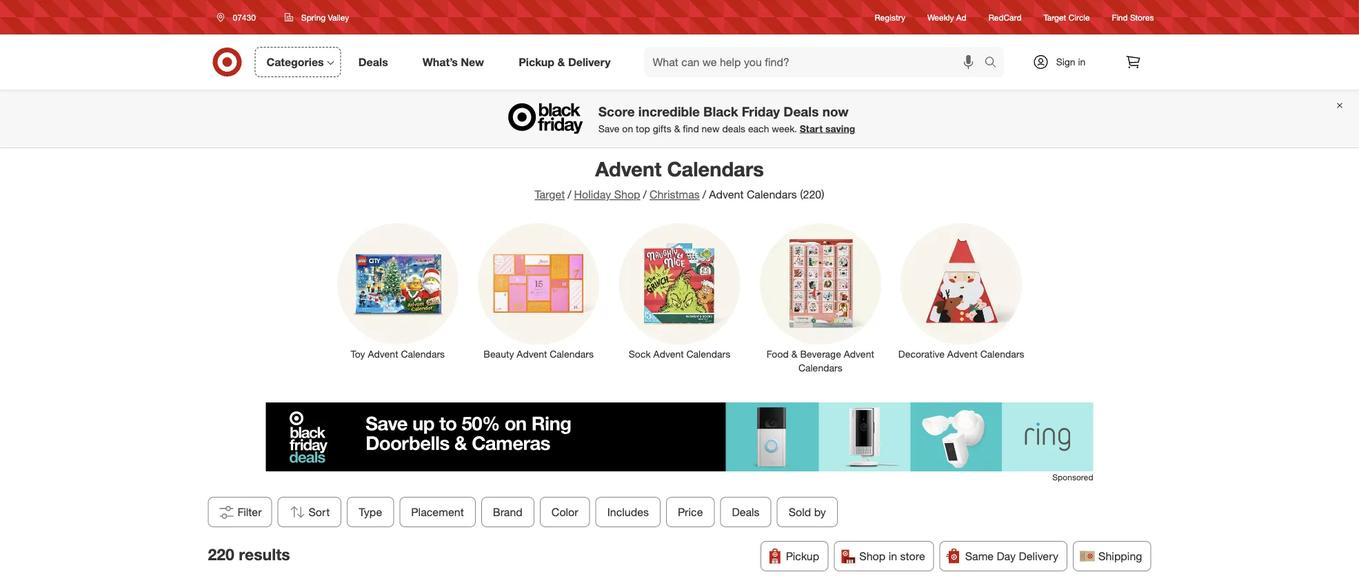 Task type: describe. For each thing, give the bounding box(es) containing it.
toy
[[351, 348, 365, 360]]

delivery for pickup & delivery
[[568, 55, 611, 69]]

search button
[[978, 47, 1011, 80]]

sock advent calendars link
[[609, 221, 750, 361]]

sponsored
[[1053, 472, 1093, 483]]

registry
[[875, 12, 906, 22]]

find
[[683, 123, 699, 135]]

type
[[359, 506, 382, 519]]

shop in store
[[859, 550, 925, 563]]

weekly ad link
[[928, 11, 967, 23]]

deals inside the score incredible black friday deals now save on top gifts & find new deals each week. start saving
[[784, 103, 819, 119]]

holiday shop link
[[574, 188, 640, 201]]

on
[[622, 123, 633, 135]]

score
[[598, 103, 635, 119]]

search
[[978, 57, 1011, 70]]

deals link
[[347, 47, 405, 77]]

stores
[[1130, 12, 1154, 22]]

advent inside 'link'
[[517, 348, 547, 360]]

pickup button
[[761, 541, 828, 572]]

deals for deals link
[[358, 55, 388, 69]]

find
[[1112, 12, 1128, 22]]

filter button
[[208, 497, 272, 528]]

sign in
[[1056, 56, 1086, 68]]

type button
[[347, 497, 394, 528]]

day
[[997, 550, 1016, 563]]

pickup & delivery link
[[507, 47, 628, 77]]

sold by
[[789, 506, 826, 519]]

results
[[239, 545, 290, 565]]

find stores
[[1112, 12, 1154, 22]]

brand button
[[481, 497, 534, 528]]

by
[[814, 506, 826, 519]]

weekly ad
[[928, 12, 967, 22]]

in for sign
[[1078, 56, 1086, 68]]

sold
[[789, 506, 811, 519]]

(220)
[[800, 188, 824, 201]]

redcard
[[989, 12, 1022, 22]]

saving
[[826, 123, 855, 135]]

same day delivery
[[965, 550, 1059, 563]]

shop inside advent calendars target / holiday shop / christmas / advent calendars (220)
[[614, 188, 640, 201]]

target circle
[[1044, 12, 1090, 22]]

spring valley
[[301, 12, 349, 22]]

placement
[[411, 506, 464, 519]]

color
[[552, 506, 578, 519]]

categories link
[[255, 47, 341, 77]]

sign
[[1056, 56, 1076, 68]]

220
[[208, 545, 234, 565]]

holiday
[[574, 188, 611, 201]]

What can we help you find? suggestions appear below search field
[[645, 47, 988, 77]]

target link
[[535, 188, 565, 201]]

decorative advent calendars link
[[891, 221, 1032, 361]]

sold by button
[[777, 497, 838, 528]]

same
[[965, 550, 994, 563]]

pickup for pickup
[[786, 550, 819, 563]]

brand
[[493, 506, 523, 519]]

beauty advent calendars link
[[468, 221, 609, 361]]

black
[[703, 103, 738, 119]]

in for shop
[[889, 550, 897, 563]]

sort
[[309, 506, 330, 519]]

weekly
[[928, 12, 954, 22]]

calendars inside 'food & beverage advent calendars'
[[799, 362, 843, 374]]

shop in store button
[[834, 541, 934, 572]]

top
[[636, 123, 650, 135]]

toy advent calendars link
[[327, 221, 468, 361]]

advent right christmas link
[[709, 188, 744, 201]]

sock
[[629, 348, 651, 360]]

shipping button
[[1073, 541, 1151, 572]]

ad
[[956, 12, 967, 22]]

beauty advent calendars
[[484, 348, 594, 360]]

deals button
[[720, 497, 772, 528]]

decorative
[[898, 348, 945, 360]]

& for pickup
[[558, 55, 565, 69]]

advent right sock on the left bottom
[[654, 348, 684, 360]]

start
[[800, 123, 823, 135]]



Task type: locate. For each thing, give the bounding box(es) containing it.
1 vertical spatial &
[[674, 123, 680, 135]]

sign in link
[[1021, 47, 1107, 77]]

toy advent calendars
[[351, 348, 445, 360]]

in inside button
[[889, 550, 897, 563]]

price
[[678, 506, 703, 519]]

0 vertical spatial pickup
[[519, 55, 555, 69]]

0 horizontal spatial &
[[558, 55, 565, 69]]

pickup down sold by button
[[786, 550, 819, 563]]

calendars inside 'link'
[[550, 348, 594, 360]]

deals
[[722, 123, 746, 135]]

same day delivery button
[[940, 541, 1068, 572]]

in right sign
[[1078, 56, 1086, 68]]

& for food
[[792, 348, 798, 360]]

1 vertical spatial shop
[[859, 550, 886, 563]]

1 horizontal spatial pickup
[[786, 550, 819, 563]]

filter
[[238, 506, 262, 519]]

deals
[[358, 55, 388, 69], [784, 103, 819, 119], [732, 506, 760, 519]]

2 vertical spatial deals
[[732, 506, 760, 519]]

pickup inside button
[[786, 550, 819, 563]]

deals inside deals link
[[358, 55, 388, 69]]

what's new link
[[411, 47, 501, 77]]

advent right beverage
[[844, 348, 874, 360]]

1 horizontal spatial delivery
[[1019, 550, 1059, 563]]

shop
[[614, 188, 640, 201], [859, 550, 886, 563]]

delivery inside button
[[1019, 550, 1059, 563]]

1 horizontal spatial shop
[[859, 550, 886, 563]]

1 vertical spatial delivery
[[1019, 550, 1059, 563]]

gifts
[[653, 123, 672, 135]]

2 / from the left
[[643, 188, 647, 201]]

target inside target circle link
[[1044, 12, 1066, 22]]

& inside 'food & beverage advent calendars'
[[792, 348, 798, 360]]

pickup for pickup & delivery
[[519, 55, 555, 69]]

includes
[[607, 506, 649, 519]]

what's
[[423, 55, 458, 69]]

1 horizontal spatial deals
[[732, 506, 760, 519]]

price button
[[666, 497, 715, 528]]

delivery for same day delivery
[[1019, 550, 1059, 563]]

pickup right new at top
[[519, 55, 555, 69]]

calendars
[[667, 157, 764, 181], [747, 188, 797, 201], [401, 348, 445, 360], [550, 348, 594, 360], [687, 348, 731, 360], [981, 348, 1024, 360], [799, 362, 843, 374]]

deals up the "start"
[[784, 103, 819, 119]]

advent calendars target / holiday shop / christmas / advent calendars (220)
[[535, 157, 824, 201]]

advent up holiday shop link
[[595, 157, 662, 181]]

deals for deals button
[[732, 506, 760, 519]]

1 vertical spatial pickup
[[786, 550, 819, 563]]

now
[[823, 103, 849, 119]]

advent right beauty
[[517, 348, 547, 360]]

& inside the score incredible black friday deals now save on top gifts & find new deals each week. start saving
[[674, 123, 680, 135]]

circle
[[1069, 12, 1090, 22]]

color button
[[540, 497, 590, 528]]

1 horizontal spatial target
[[1044, 12, 1066, 22]]

0 horizontal spatial target
[[535, 188, 565, 201]]

2 horizontal spatial /
[[703, 188, 706, 201]]

1 horizontal spatial in
[[1078, 56, 1086, 68]]

1 vertical spatial deals
[[784, 103, 819, 119]]

07430 button
[[208, 5, 270, 30]]

sort button
[[278, 497, 342, 528]]

advent
[[595, 157, 662, 181], [709, 188, 744, 201], [368, 348, 398, 360], [517, 348, 547, 360], [654, 348, 684, 360], [844, 348, 874, 360], [947, 348, 978, 360]]

2 horizontal spatial deals
[[784, 103, 819, 119]]

target left the circle at the right of page
[[1044, 12, 1066, 22]]

new
[[461, 55, 484, 69]]

0 horizontal spatial deals
[[358, 55, 388, 69]]

score incredible black friday deals now save on top gifts & find new deals each week. start saving
[[598, 103, 855, 135]]

beverage
[[800, 348, 841, 360]]

each
[[748, 123, 769, 135]]

0 vertical spatial deals
[[358, 55, 388, 69]]

christmas link
[[650, 188, 700, 201]]

food
[[767, 348, 789, 360]]

advent inside 'food & beverage advent calendars'
[[844, 348, 874, 360]]

new
[[702, 123, 720, 135]]

food & beverage advent calendars link
[[750, 221, 891, 375]]

advent right toy
[[368, 348, 398, 360]]

3 / from the left
[[703, 188, 706, 201]]

spring valley button
[[276, 5, 358, 30]]

find stores link
[[1112, 11, 1154, 23]]

sock advent calendars
[[629, 348, 731, 360]]

1 horizontal spatial /
[[643, 188, 647, 201]]

in
[[1078, 56, 1086, 68], [889, 550, 897, 563]]

what's new
[[423, 55, 484, 69]]

0 vertical spatial delivery
[[568, 55, 611, 69]]

valley
[[328, 12, 349, 22]]

target inside advent calendars target / holiday shop / christmas / advent calendars (220)
[[535, 188, 565, 201]]

pickup & delivery
[[519, 55, 611, 69]]

0 horizontal spatial delivery
[[568, 55, 611, 69]]

/ left 'christmas'
[[643, 188, 647, 201]]

week.
[[772, 123, 797, 135]]

in left the store
[[889, 550, 897, 563]]

decorative advent calendars
[[898, 348, 1024, 360]]

1 vertical spatial target
[[535, 188, 565, 201]]

shop left the store
[[859, 550, 886, 563]]

shipping
[[1099, 550, 1142, 563]]

/
[[568, 188, 571, 201], [643, 188, 647, 201], [703, 188, 706, 201]]

07430
[[233, 12, 256, 22]]

delivery right day
[[1019, 550, 1059, 563]]

0 horizontal spatial shop
[[614, 188, 640, 201]]

in inside "link"
[[1078, 56, 1086, 68]]

deals left sold
[[732, 506, 760, 519]]

pickup
[[519, 55, 555, 69], [786, 550, 819, 563]]

redcard link
[[989, 11, 1022, 23]]

&
[[558, 55, 565, 69], [674, 123, 680, 135], [792, 348, 798, 360]]

220 results
[[208, 545, 290, 565]]

spring
[[301, 12, 326, 22]]

beauty
[[484, 348, 514, 360]]

2 horizontal spatial &
[[792, 348, 798, 360]]

0 vertical spatial &
[[558, 55, 565, 69]]

0 horizontal spatial in
[[889, 550, 897, 563]]

placement button
[[400, 497, 476, 528]]

target left holiday
[[535, 188, 565, 201]]

1 / from the left
[[568, 188, 571, 201]]

0 vertical spatial in
[[1078, 56, 1086, 68]]

incredible
[[638, 103, 700, 119]]

advertisement region
[[266, 403, 1093, 472]]

shop right holiday
[[614, 188, 640, 201]]

target circle link
[[1044, 11, 1090, 23]]

0 vertical spatial target
[[1044, 12, 1066, 22]]

food & beverage advent calendars
[[767, 348, 874, 374]]

1 horizontal spatial &
[[674, 123, 680, 135]]

advent right decorative
[[947, 348, 978, 360]]

shop inside button
[[859, 550, 886, 563]]

/ right christmas link
[[703, 188, 706, 201]]

target
[[1044, 12, 1066, 22], [535, 188, 565, 201]]

0 horizontal spatial /
[[568, 188, 571, 201]]

includes button
[[596, 497, 661, 528]]

delivery
[[568, 55, 611, 69], [1019, 550, 1059, 563]]

registry link
[[875, 11, 906, 23]]

2 vertical spatial &
[[792, 348, 798, 360]]

1 vertical spatial in
[[889, 550, 897, 563]]

/ right target link
[[568, 188, 571, 201]]

delivery up 'score' at top
[[568, 55, 611, 69]]

save
[[598, 123, 620, 135]]

christmas
[[650, 188, 700, 201]]

deals inside deals button
[[732, 506, 760, 519]]

deals left what's
[[358, 55, 388, 69]]

0 vertical spatial shop
[[614, 188, 640, 201]]

0 horizontal spatial pickup
[[519, 55, 555, 69]]



Task type: vqa. For each thing, say whether or not it's contained in the screenshot.
Disney
no



